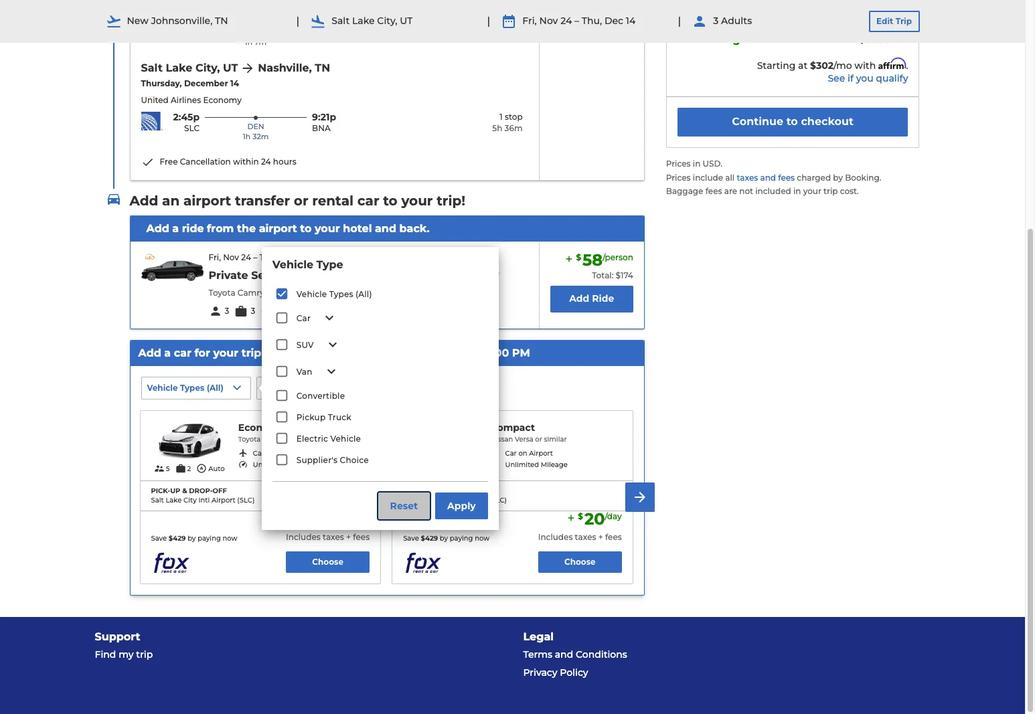 Task type: vqa. For each thing, say whether or not it's contained in the screenshot.
sustainable
no



Task type: locate. For each thing, give the bounding box(es) containing it.
14 inside thursday, december 14 united airlines economy
[[230, 78, 239, 89]]

0 horizontal spatial off
[[213, 487, 227, 496]]

24 inside fri, nov 24 – thu, dec 14 private sedan toyota camry
[[241, 252, 251, 263]]

1 up 5h
[[500, 112, 503, 122]]

2 horizontal spatial thu,
[[582, 15, 602, 27]]

fri, for fri, nov 24 – thu, dec 14
[[523, 15, 537, 27]]

fri, for fri, nov 24 – thu, dec 14 private sedan toyota camry
[[209, 252, 221, 263]]

unlimited down the versa
[[505, 461, 539, 470]]

total charges
[[678, 33, 753, 46]]

bna inside 5:03p bna
[[181, 29, 199, 39]]

dec left 1:00
[[448, 347, 470, 360]]

usd.
[[703, 159, 723, 169]]

yaris
[[263, 435, 278, 444]]

slc down the 2:45p
[[184, 123, 200, 133]]

unlimited mileage for compact
[[505, 461, 568, 470]]

thu, right "11:00"
[[421, 347, 445, 360]]

1 (slc) from the left
[[237, 497, 255, 505]]

thu, for fri, nov 24 – thu, dec 14
[[582, 15, 602, 27]]

1 horizontal spatial a
[[172, 222, 179, 235]]

up
[[303, 383, 314, 393], [170, 487, 180, 496], [423, 487, 433, 496]]

0 horizontal spatial ride
[[182, 222, 204, 235]]

a down an
[[172, 222, 179, 235]]

vehicle types (all)
[[297, 289, 372, 299]]

2 vertical spatial fri,
[[295, 347, 312, 360]]

2 now from the left
[[475, 535, 490, 543]]

1 inside 1 stop 6h 39m
[[500, 17, 503, 27]]

1 horizontal spatial up
[[303, 383, 314, 393]]

9:21p
[[312, 111, 336, 123]]

supplier's choice
[[297, 456, 369, 466]]

stop inside 1 stop 5h 36m
[[505, 112, 523, 122]]

1 vertical spatial dec
[[279, 252, 295, 263]]

$302
[[811, 59, 834, 71]]

thursday, december 14 united airlines economy
[[141, 78, 242, 105]]

dec up 'sedan'
[[279, 252, 295, 263]]

0 horizontal spatial +
[[346, 533, 351, 543]]

edit up the economy toyota yaris or similar
[[262, 383, 279, 393]]

city, up december
[[196, 62, 220, 74]]

0 vertical spatial fri,
[[523, 15, 537, 27]]

24 up the "private" at the left
[[241, 252, 251, 263]]

versa
[[515, 435, 534, 444]]

1 horizontal spatial mileage
[[541, 461, 568, 470]]

2 united airlines-image image from the top
[[141, 112, 162, 131]]

1 choose button from the left
[[286, 552, 370, 573]]

1 horizontal spatial now
[[475, 535, 490, 543]]

thu, for fri, nov 24 – thu, dec 14 private sedan toyota camry
[[259, 252, 277, 263]]

car on airport down yaris
[[253, 449, 301, 458]]

1 horizontal spatial city,
[[377, 15, 398, 27]]

on
[[266, 449, 275, 458], [519, 449, 528, 458]]

– down 'flight'
[[575, 15, 579, 27]]

city for pay now & save
[[436, 497, 449, 505]]

1 horizontal spatial drop-
[[334, 383, 359, 393]]

or for economy
[[280, 435, 287, 444]]

in
[[693, 159, 701, 169], [794, 186, 801, 196]]

1 horizontal spatial trip
[[242, 347, 262, 360]]

3 up 'total charges'
[[714, 15, 719, 27]]

trip right 'for'
[[242, 347, 262, 360]]

2 on from the left
[[519, 449, 528, 458]]

edit
[[877, 16, 894, 26], [262, 383, 279, 393]]

pick- for save
[[151, 487, 170, 496]]

1h inside den 1h 32m
[[243, 132, 251, 141]]

nashville,
[[258, 62, 312, 74]]

truck
[[328, 413, 352, 423]]

bna down 9:21p
[[312, 123, 331, 133]]

pm right 1:00
[[512, 347, 530, 360]]

2 unlimited mileage from the left
[[505, 461, 568, 470]]

or inside the economy toyota yaris or similar
[[280, 435, 287, 444]]

2 horizontal spatial by
[[834, 173, 843, 183]]

or
[[294, 193, 308, 209], [280, 435, 287, 444], [535, 435, 542, 444]]

city, right 10:42p
[[377, 15, 398, 27]]

2 vertical spatial thu,
[[421, 347, 445, 360]]

1 vertical spatial united airlines-image image
[[141, 112, 162, 131]]

1 vertical spatial salt lake city, ut
[[141, 62, 238, 74]]

1 horizontal spatial includes
[[538, 533, 573, 543]]

1 vertical spatial –
[[253, 252, 257, 263]]

reset button
[[378, 493, 430, 520]]

and up pickup truck
[[316, 383, 332, 393]]

36m
[[505, 123, 523, 133]]

similar
[[289, 435, 312, 444], [544, 435, 567, 444]]

2 similar from the left
[[544, 435, 567, 444]]

save
[[451, 519, 469, 527], [151, 535, 167, 543], [403, 535, 419, 543]]

2 choose button from the left
[[538, 552, 622, 573]]

1 stop from the top
[[505, 17, 523, 27]]

2 horizontal spatial up
[[423, 487, 433, 496]]

and up included
[[761, 173, 776, 183]]

city up pay now & save
[[436, 497, 449, 505]]

0 vertical spatial .
[[907, 59, 909, 71]]

airport right the
[[259, 222, 297, 235]]

car down yaris
[[253, 449, 265, 458]]

2 intl from the left
[[451, 497, 462, 505]]

2 mileage from the left
[[541, 461, 568, 470]]

types for (all)
[[329, 289, 353, 299]]

& down 2
[[182, 487, 187, 496]]

choose for toyota yaris
[[312, 557, 344, 567]]

1 united airlines-image image from the top
[[141, 17, 162, 36]]

1 horizontal spatial paying
[[450, 535, 473, 543]]

2 | from the left
[[487, 15, 491, 27]]

1 intl from the left
[[199, 497, 210, 505]]

tn
[[215, 15, 228, 27], [315, 62, 330, 74]]

pm
[[385, 347, 403, 360], [512, 347, 530, 360]]

1 horizontal spatial save
[[403, 535, 419, 543]]

fri, inside fri, nov 24 – thu, dec 14 private sedan toyota camry
[[209, 252, 221, 263]]

1 vertical spatial free
[[429, 267, 447, 277]]

support
[[95, 631, 140, 644]]

and inside button
[[316, 383, 332, 393]]

drop- for pay now & save
[[441, 487, 465, 496]]

/person
[[603, 252, 634, 262]]

united airlines-image image for 5:03p
[[141, 17, 162, 36]]

compact nissan versa or similar
[[491, 422, 567, 444]]

all
[[210, 383, 221, 393]]

trip left 'cost.'
[[824, 186, 838, 196]]

0 horizontal spatial city,
[[196, 62, 220, 74]]

free
[[160, 157, 178, 167], [429, 267, 447, 277]]

from left the
[[207, 222, 234, 235]]

airport right an
[[183, 193, 231, 209]]

0 horizontal spatial on
[[266, 449, 275, 458]]

free for free cancellation within 24 hours
[[160, 157, 178, 167]]

1 vertical spatial fri,
[[209, 252, 221, 263]]

fees
[[603, 11, 621, 21], [779, 173, 795, 183], [706, 186, 722, 196], [353, 533, 370, 543], [606, 533, 622, 543]]

on down yaris
[[266, 449, 275, 458]]

up for pay now & save
[[423, 487, 433, 496]]

0 vertical spatial united airlines-image image
[[141, 17, 162, 36]]

– up 'sedan'
[[253, 252, 257, 263]]

and inside legal terms and conditions privacy policy
[[555, 649, 574, 661]]

types for (
[[180, 383, 205, 393]]

1 for 10:42p
[[500, 17, 503, 27]]

vehicle types ( all )
[[147, 383, 224, 393]]

by inside prices in usd. prices include all taxes and fees charged by booking . baggage fees are not included in your trip cost.
[[834, 173, 843, 183]]

slc
[[312, 29, 328, 39], [184, 123, 200, 133]]

0 horizontal spatial fri,
[[209, 252, 221, 263]]

united airlines-image image left 5:03p bna
[[141, 17, 162, 36]]

or right yaris
[[280, 435, 287, 444]]

mileage down compact nissan versa or similar
[[541, 461, 568, 470]]

in down charged
[[794, 186, 801, 196]]

nov left baggage
[[540, 15, 558, 27]]

1 vertical spatial stop
[[505, 112, 523, 122]]

1 unlimited from the left
[[253, 461, 287, 470]]

0 horizontal spatial trip
[[136, 649, 153, 661]]

0 vertical spatial trip
[[824, 186, 838, 196]]

december
[[184, 78, 228, 89]]

thu, down "details"
[[582, 15, 602, 27]]

1 horizontal spatial includes taxes + fees
[[538, 533, 622, 543]]

1 vertical spatial a
[[164, 347, 171, 360]]

1 horizontal spatial ut
[[400, 15, 413, 27]]

2 stop from the top
[[505, 112, 523, 122]]

car down nissan
[[505, 449, 517, 458]]

ride for a
[[182, 222, 204, 235]]

rental
[[312, 193, 354, 209]]

unlimited down yaris
[[253, 461, 287, 470]]

up up the now
[[423, 487, 433, 496]]

mileage down electric
[[289, 461, 316, 470]]

0 horizontal spatial includes taxes + fees
[[286, 533, 370, 543]]

edit for edit trip
[[877, 16, 894, 26]]

nov inside fri, nov 24 – thu, dec 14 private sedan toyota camry
[[223, 252, 239, 263]]

types
[[329, 289, 353, 299], [180, 383, 205, 393]]

add up the vehicle types ( all )
[[138, 347, 161, 360]]

paying
[[198, 535, 221, 543], [450, 535, 473, 543]]

dec inside fri, nov 24 – thu, dec 14 private sedan toyota camry
[[279, 252, 295, 263]]

choose
[[312, 557, 344, 567], [565, 557, 596, 567]]

bna for 5:03p
[[181, 29, 199, 39]]

1 horizontal spatial intl
[[451, 497, 462, 505]]

1 vertical spatial slc
[[184, 123, 200, 133]]

car on airport for compact
[[505, 449, 553, 458]]

types inside the vehicle type dialog
[[329, 289, 353, 299]]

stop up 39m
[[505, 17, 523, 27]]

nov for fri, nov 24 – thu, dec 14 private sedan toyota camry
[[223, 252, 239, 263]]

9:21p bna
[[312, 111, 336, 133]]

add left "ride"
[[570, 293, 590, 305]]

dec down "details"
[[605, 15, 624, 27]]

if
[[848, 72, 854, 84]]

city down 2
[[184, 497, 197, 505]]

1 vertical spatial nov
[[223, 252, 239, 263]]

toyota left yaris
[[238, 435, 261, 444]]

car on airport down the versa
[[505, 449, 553, 458]]

a for ride
[[172, 222, 179, 235]]

2 horizontal spatial dec
[[605, 15, 624, 27]]

trip!
[[437, 193, 466, 209]]

0 horizontal spatial 3
[[225, 306, 229, 316]]

off for car on airport
[[465, 487, 479, 496]]

fri, up van on the left of the page
[[295, 347, 312, 360]]

cancellation for free cancellation within 24 hours
[[180, 157, 231, 167]]

pick- up reset
[[403, 487, 423, 496]]

0 vertical spatial economy
[[203, 95, 242, 105]]

2 includes taxes + fees from the left
[[538, 533, 622, 543]]

trip inside prices in usd. prices include all taxes and fees charged by booking . baggage fees are not included in your trip cost.
[[824, 186, 838, 196]]

free down back.
[[429, 267, 447, 277]]

den 1h 32m
[[243, 122, 269, 141]]

den
[[247, 122, 264, 131]]

2 vertical spatial dec
[[448, 347, 470, 360]]

choose button for toyota yaris
[[286, 552, 370, 573]]

by
[[834, 173, 843, 183], [188, 535, 196, 543], [440, 535, 448, 543]]

| for salt lake city, ut
[[296, 15, 300, 27]]

airlines
[[171, 95, 201, 105]]

1 horizontal spatial city
[[436, 497, 449, 505]]

1 429 from the left
[[173, 535, 186, 543]]

0 horizontal spatial free
[[160, 157, 178, 167]]

0 horizontal spatial ut
[[223, 62, 238, 74]]

or inside compact nissan versa or similar
[[535, 435, 542, 444]]

1 similar from the left
[[289, 435, 312, 444]]

lake
[[352, 15, 375, 27], [166, 62, 193, 74], [166, 497, 182, 505], [418, 497, 434, 505]]

slc inside 10:42p slc
[[312, 29, 328, 39]]

0 vertical spatial toyota
[[209, 288, 236, 298]]

economy up yaris
[[238, 422, 284, 434]]

– inside fri, nov 24 – thu, dec 14 private sedan toyota camry
[[253, 252, 257, 263]]

1 horizontal spatial 429
[[425, 535, 438, 543]]

0 horizontal spatial paying
[[198, 535, 221, 543]]

1 city from the left
[[184, 497, 197, 505]]

airport
[[277, 449, 301, 458], [529, 449, 553, 458], [212, 497, 236, 505], [464, 497, 488, 505]]

2 horizontal spatial 3
[[714, 15, 719, 27]]

/day
[[605, 512, 622, 522]]

2 save $ 429 by paying now from the left
[[403, 535, 490, 543]]

on for economy
[[266, 449, 275, 458]]

1 horizontal spatial or
[[294, 193, 308, 209]]

toyota down the "private" at the left
[[209, 288, 236, 298]]

0 horizontal spatial similar
[[289, 435, 312, 444]]

united airlines-image image
[[141, 17, 162, 36], [141, 112, 162, 131]]

1 + from the left
[[346, 533, 351, 543]]

2 horizontal spatial off
[[465, 487, 479, 496]]

1h left 7m
[[245, 37, 253, 47]]

1 horizontal spatial unlimited mileage
[[505, 461, 568, 470]]

similar inside the economy toyota yaris or similar
[[289, 435, 312, 444]]

baggage
[[563, 11, 601, 21]]

unlimited for economy
[[253, 461, 287, 470]]

0 horizontal spatial slc
[[184, 123, 200, 133]]

city,
[[377, 15, 398, 27], [196, 62, 220, 74]]

1 up 6h
[[500, 17, 503, 27]]

1 1 from the top
[[500, 17, 503, 27]]

0 vertical spatial 1
[[500, 17, 503, 27]]

2 429 from the left
[[425, 535, 438, 543]]

city for save
[[184, 497, 197, 505]]

429
[[173, 535, 186, 543], [425, 535, 438, 543]]

0 horizontal spatial bna
[[181, 29, 199, 39]]

0 vertical spatial nov
[[540, 15, 558, 27]]

2 (slc) from the left
[[490, 497, 507, 505]]

johnsonville,
[[151, 15, 213, 27]]

time
[[324, 306, 343, 316]]

1 horizontal spatial tn
[[315, 62, 330, 74]]

24 left hours
[[261, 157, 271, 167]]

fri, nov 24 – thu, dec 14 private sedan toyota camry
[[209, 252, 306, 298]]

0 vertical spatial tn
[[215, 15, 228, 27]]

0 vertical spatial bna
[[181, 29, 199, 39]]

)
[[221, 383, 224, 393]]

and inside prices in usd. prices include all taxes and fees charged by booking . baggage fees are not included in your trip cost.
[[761, 173, 776, 183]]

2 horizontal spatial |
[[678, 15, 681, 27]]

similar right the versa
[[544, 435, 567, 444]]

airport up pay now & save
[[464, 497, 488, 505]]

stop inside 1 stop 6h 39m
[[505, 17, 523, 27]]

1 horizontal spatial on
[[519, 449, 528, 458]]

stop up 36m
[[505, 112, 523, 122]]

drop- up apply
[[441, 487, 465, 496]]

1 horizontal spatial taxes
[[575, 533, 597, 543]]

on down the versa
[[519, 449, 528, 458]]

0 horizontal spatial dec
[[279, 252, 295, 263]]

2 horizontal spatial taxes
[[737, 173, 759, 183]]

bna inside 9:21p bna
[[312, 123, 331, 133]]

pick- down up to 5 people. 'icon'
[[151, 487, 170, 496]]

1 horizontal spatial pm
[[512, 347, 530, 360]]

add for add an airport transfer or rental car to your trip!
[[130, 193, 158, 209]]

1 mileage from the left
[[289, 461, 316, 470]]

2 choose from the left
[[565, 557, 596, 567]]

1h down the den
[[243, 132, 251, 141]]

from left suv
[[265, 347, 292, 360]]

add left an
[[130, 193, 158, 209]]

bna
[[181, 29, 199, 39], [312, 123, 331, 133]]

hotel
[[343, 222, 372, 235]]

your down charged
[[804, 186, 822, 196]]

privacy policy link
[[524, 665, 931, 683]]

2 pick-up & drop-off salt lake city intl airport (slc) from the left
[[403, 487, 507, 505]]

2 horizontal spatial fri,
[[523, 15, 537, 27]]

2 horizontal spatial pick-
[[403, 487, 423, 496]]

(slc) for car on airport
[[490, 497, 507, 505]]

14 left the type
[[297, 252, 306, 263]]

add for add a ride from the airport to your hotel and back.
[[146, 222, 169, 235]]

0 vertical spatial prices
[[666, 159, 691, 169]]

economy down december
[[203, 95, 242, 105]]

car inside the vehicle type dialog
[[297, 314, 311, 324]]

similar for compact
[[544, 435, 567, 444]]

&
[[618, 0, 624, 9], [182, 487, 187, 496], [435, 487, 440, 496], [444, 519, 449, 527]]

2 car on airport from the left
[[505, 449, 553, 458]]

or right the versa
[[535, 435, 542, 444]]

salt
[[332, 15, 350, 27], [141, 62, 163, 74], [151, 497, 164, 505], [403, 497, 416, 505]]

reset
[[390, 500, 418, 512]]

3 | from the left
[[678, 15, 681, 27]]

1 inside 1 stop 5h 36m
[[500, 112, 503, 122]]

1 horizontal spatial types
[[329, 289, 353, 299]]

off for toyota yaris
[[213, 487, 227, 496]]

an
[[162, 193, 180, 209]]

2 horizontal spatial drop-
[[441, 487, 465, 496]]

at
[[799, 59, 808, 71]]

save $ 429 by paying now
[[151, 535, 238, 543], [403, 535, 490, 543]]

1 horizontal spatial off
[[359, 383, 370, 393]]

1 car on airport from the left
[[253, 449, 301, 458]]

3 adults
[[714, 15, 752, 27]]

pick-up & drop-off salt lake city intl airport (slc) down automatic transmission. image
[[151, 487, 255, 505]]

thu, up 'sedan'
[[259, 252, 277, 263]]

continue to checkout button
[[678, 108, 909, 136]]

1:00
[[488, 347, 509, 360]]

pick-up & drop-off salt lake city intl airport (slc) for pay now & save
[[403, 487, 507, 505]]

in left usd.
[[693, 159, 701, 169]]

sedan
[[251, 269, 286, 282]]

unlimited mileage
[[253, 461, 316, 470], [505, 461, 568, 470]]

drop- inside button
[[334, 383, 359, 393]]

similar down pickup
[[289, 435, 312, 444]]

+
[[346, 533, 351, 543], [599, 533, 603, 543]]

1 choose from the left
[[312, 557, 344, 567]]

0 horizontal spatial toyota
[[209, 288, 236, 298]]

vehicle for vehicle types ( all )
[[147, 383, 178, 393]]

2 1 from the top
[[500, 112, 503, 122]]

automatic transmission. image
[[196, 464, 207, 474]]

to
[[787, 115, 798, 128], [383, 193, 398, 209], [300, 222, 312, 235], [406, 347, 418, 360]]

unlimited mileage down yaris
[[253, 461, 316, 470]]

up down van on the left of the page
[[303, 383, 314, 393]]

0 horizontal spatial includes
[[286, 533, 321, 543]]

| for 3 adults
[[678, 15, 681, 27]]

car for economy
[[253, 449, 265, 458]]

| left 1 stop 6h 39m
[[487, 15, 491, 27]]

off up apply
[[465, 487, 479, 496]]

baggage
[[666, 186, 704, 196]]

0 horizontal spatial nov
[[223, 252, 239, 263]]

airport down yaris
[[277, 449, 301, 458]]

0 horizontal spatial edit
[[262, 383, 279, 393]]

and up 'policy'
[[555, 649, 574, 661]]

10:42p
[[312, 16, 343, 28]]

edit pick-up and drop-off button
[[256, 377, 377, 400]]

1 unlimited mileage from the left
[[253, 461, 316, 470]]

similar for economy
[[289, 435, 312, 444]]

0 horizontal spatial pm
[[385, 347, 403, 360]]

0 horizontal spatial salt lake city, ut
[[141, 62, 238, 74]]

ride left the
[[182, 222, 204, 235]]

0 vertical spatial –
[[575, 15, 579, 27]]

vehicle for vehicle type
[[272, 258, 314, 271]]

a left 'for'
[[164, 347, 171, 360]]

& right the now
[[444, 519, 449, 527]]

your inside prices in usd. prices include all taxes and fees charged by booking . baggage fees are not included in your trip cost.
[[804, 186, 822, 196]]

add inside button
[[570, 293, 590, 305]]

unlimited
[[253, 461, 287, 470], [505, 461, 539, 470]]

add down an
[[146, 222, 169, 235]]

add
[[130, 193, 158, 209], [146, 222, 169, 235], [570, 293, 590, 305], [138, 347, 161, 360]]

fri, up the "private" at the left
[[209, 252, 221, 263]]

slc down 10:42p
[[312, 29, 328, 39]]

compact
[[491, 422, 535, 434]]

flight details & baggage fees link
[[550, 0, 634, 27]]

(slc) for toyota yaris
[[237, 497, 255, 505]]

1 vertical spatial car
[[174, 347, 192, 360]]

similar inside compact nissan versa or similar
[[544, 435, 567, 444]]

14 right december
[[230, 78, 239, 89]]

1 horizontal spatial car on airport
[[505, 449, 553, 458]]

2 city from the left
[[436, 497, 449, 505]]

pick- down van on the left of the page
[[282, 383, 303, 393]]

0 horizontal spatial mileage
[[289, 461, 316, 470]]

thursday,
[[141, 78, 182, 89]]

with
[[855, 59, 876, 71]]

vehicle type dialog
[[256, 242, 504, 536]]

1 on from the left
[[266, 449, 275, 458]]

1 horizontal spatial dec
[[448, 347, 470, 360]]

1 | from the left
[[296, 15, 300, 27]]

nov right suv
[[315, 347, 337, 360]]

1 vertical spatial toyota
[[238, 435, 261, 444]]

0 vertical spatial stop
[[505, 17, 523, 27]]

slc inside 2:45p slc
[[184, 123, 200, 133]]

1 horizontal spatial ride
[[306, 306, 322, 316]]

1 vertical spatial 1h
[[243, 132, 251, 141]]

1 horizontal spatial slc
[[312, 29, 328, 39]]

7m
[[255, 37, 267, 47]]

drop- up the truck
[[334, 383, 359, 393]]

stop
[[505, 17, 523, 27], [505, 112, 523, 122]]

2 unlimited from the left
[[505, 461, 539, 470]]

free up an
[[160, 157, 178, 167]]

fri, nov 24 – thu, dec 14
[[523, 15, 636, 27]]

1h 7m
[[245, 37, 267, 47]]

toyota inside the economy toyota yaris or similar
[[238, 435, 261, 444]]

to right continue
[[787, 115, 798, 128]]

1 horizontal spatial .
[[907, 59, 909, 71]]

cars image
[[106, 191, 122, 207]]

your
[[804, 186, 822, 196], [402, 193, 433, 209], [315, 222, 340, 235], [213, 347, 239, 360]]

thu, inside fri, nov 24 – thu, dec 14 private sedan toyota camry
[[259, 252, 277, 263]]

1 horizontal spatial salt lake city, ut
[[332, 15, 413, 27]]

3 down the "private" at the left
[[225, 306, 229, 316]]

| up total
[[678, 15, 681, 27]]

1 horizontal spatial thu,
[[421, 347, 445, 360]]

0 horizontal spatial pick-
[[151, 487, 170, 496]]

14 right flight details & baggage fees
[[626, 15, 636, 27]]

1 pick-up & drop-off salt lake city intl airport (slc) from the left
[[151, 487, 255, 505]]



Task type: describe. For each thing, give the bounding box(es) containing it.
economy inside the economy toyota yaris or similar
[[238, 422, 284, 434]]

free for free cancellation
[[429, 267, 447, 277]]

0 horizontal spatial taxes
[[323, 533, 344, 543]]

ride
[[592, 293, 614, 305]]

electric vehicle
[[297, 434, 361, 444]]

$174
[[616, 271, 634, 281]]

14 left 1:00
[[473, 347, 485, 360]]

trip
[[896, 16, 912, 26]]

nissan
[[491, 435, 513, 444]]

vehicle down the truck
[[331, 434, 361, 444]]

5:03p bna
[[173, 16, 199, 39]]

camry
[[238, 288, 265, 298]]

up to 2 pieces of luggage. image
[[175, 464, 186, 474]]

and right the "hotel"
[[375, 222, 397, 235]]

united airlines-image image for 2:45p
[[141, 112, 162, 131]]

starting at $302 /mo with affirm . see if you qualify
[[757, 58, 909, 84]]

6h
[[492, 28, 503, 38]]

off inside button
[[359, 383, 370, 393]]

0 horizontal spatial car
[[174, 347, 192, 360]]

0 horizontal spatial in
[[693, 159, 701, 169]]

0 vertical spatial ut
[[400, 15, 413, 27]]

1 stop 5h 36m
[[493, 112, 523, 133]]

up to 5 people. image
[[154, 464, 165, 474]]

drop- for save
[[189, 487, 213, 496]]

within
[[233, 157, 259, 167]]

your down rental
[[315, 222, 340, 235]]

total: $174
[[592, 271, 634, 281]]

stop for 10:42p
[[505, 17, 523, 27]]

add ride button
[[550, 286, 634, 313]]

$ 58 /person
[[576, 250, 634, 270]]

flight
[[560, 0, 585, 9]]

lake down 5
[[166, 497, 182, 505]]

free cancellation
[[429, 267, 500, 277]]

2 prices from the top
[[666, 173, 691, 183]]

support find my trip
[[95, 631, 153, 661]]

24 left "11:00"
[[340, 347, 354, 360]]

32m
[[253, 132, 269, 141]]

1 vertical spatial airport
[[259, 222, 297, 235]]

up for save
[[170, 487, 180, 496]]

legal terms and conditions privacy policy
[[524, 631, 628, 679]]

qualify
[[876, 72, 909, 84]]

private
[[209, 269, 248, 282]]

mileage for compact
[[541, 461, 568, 470]]

5:03p
[[173, 16, 199, 28]]

1 horizontal spatial in
[[794, 186, 801, 196]]

2 vertical spatial nov
[[315, 347, 337, 360]]

0 vertical spatial airport
[[183, 193, 231, 209]]

add ride
[[570, 293, 614, 305]]

. inside prices in usd. prices include all taxes and fees charged by booking . baggage fees are not included in your trip cost.
[[880, 173, 882, 183]]

1 vertical spatial tn
[[315, 62, 330, 74]]

the
[[237, 222, 256, 235]]

fees inside flight details & baggage fees
[[603, 11, 621, 21]]

continue
[[732, 115, 784, 128]]

conditions
[[576, 649, 628, 661]]

my
[[119, 649, 134, 661]]

11:00
[[357, 347, 382, 360]]

legal
[[524, 631, 554, 644]]

mileage for economy
[[289, 461, 316, 470]]

taxes and fees link
[[737, 173, 797, 183]]

(all)
[[356, 289, 372, 299]]

terms
[[524, 649, 553, 661]]

5
[[166, 465, 170, 474]]

1 save $ 429 by paying now from the left
[[151, 535, 238, 543]]

| for fri, nov 24 – thu, dec 14
[[487, 15, 491, 27]]

find my trip link
[[95, 647, 502, 665]]

2
[[187, 465, 191, 474]]

unlimited mileage for economy
[[253, 461, 316, 470]]

add for add a car for your trip from fri, nov 24 11:00 pm to thu, dec 14 1:00 pm
[[138, 347, 161, 360]]

total
[[678, 33, 705, 46]]

1 pm from the left
[[385, 347, 403, 360]]

toyota inside fri, nov 24 – thu, dec 14 private sedan toyota camry
[[209, 288, 236, 298]]

airport down the auto
[[212, 497, 236, 505]]

1 vertical spatial trip
[[242, 347, 262, 360]]

$ inside $ 20 /day
[[578, 512, 583, 522]]

1 includes taxes + fees from the left
[[286, 533, 370, 543]]

& up pay now & save
[[435, 487, 440, 496]]

2 + from the left
[[599, 533, 603, 543]]

up inside button
[[303, 383, 314, 393]]

type
[[317, 258, 343, 271]]

edit for edit pick-up and drop-off
[[262, 383, 279, 393]]

2 horizontal spatial save
[[451, 519, 469, 527]]

supplier's
[[297, 456, 338, 466]]

a for car
[[164, 347, 171, 360]]

24 down 'flight'
[[561, 15, 572, 27]]

free cancellation within 24 hours
[[160, 157, 297, 167]]

1 includes from the left
[[286, 533, 321, 543]]

affirm
[[879, 58, 907, 69]]

on for compact
[[519, 449, 528, 458]]

pick- inside edit pick-up and drop-off button
[[282, 383, 303, 393]]

min
[[287, 306, 304, 316]]

1 vertical spatial city,
[[196, 62, 220, 74]]

1 horizontal spatial by
[[440, 535, 448, 543]]

transfer
[[235, 193, 290, 209]]

include
[[693, 173, 724, 183]]

to right "11:00"
[[406, 347, 418, 360]]

pick- for pay now & save
[[403, 487, 423, 496]]

choose for car on airport
[[565, 557, 596, 567]]

your right 'for'
[[213, 347, 239, 360]]

cancellation for free cancellation
[[449, 267, 500, 277]]

airport down the versa
[[529, 449, 553, 458]]

pickup truck
[[297, 413, 352, 423]]

apply button
[[435, 493, 488, 520]]

your up back.
[[402, 193, 433, 209]]

flight details & baggage fees
[[560, 0, 624, 21]]

charged
[[797, 173, 831, 183]]

& inside flight details & baggage fees
[[618, 0, 624, 9]]

$ inside the $ 58 /person
[[576, 252, 581, 262]]

bna for 9:21p
[[312, 123, 331, 133]]

1 horizontal spatial car
[[358, 193, 380, 209]]

2 paying from the left
[[450, 535, 473, 543]]

charges
[[708, 33, 753, 46]]

or for compact
[[535, 435, 542, 444]]

lake right 10:42p
[[352, 15, 375, 27]]

not
[[740, 186, 754, 196]]

0 horizontal spatial save
[[151, 535, 167, 543]]

– for fri, nov 24 – thu, dec 14 private sedan toyota camry
[[253, 252, 257, 263]]

– for fri, nov 24 – thu, dec 14
[[575, 15, 579, 27]]

2 includes from the left
[[538, 533, 573, 543]]

cost.
[[840, 186, 859, 196]]

stop for 9:21p
[[505, 112, 523, 122]]

checkout
[[801, 115, 854, 128]]

add for add ride
[[570, 293, 590, 305]]

(
[[207, 383, 210, 393]]

nov for fri, nov 24 – thu, dec 14
[[540, 15, 558, 27]]

pickup
[[297, 413, 326, 423]]

privacy
[[524, 667, 558, 679]]

intl for pay now & save
[[451, 497, 462, 505]]

taxes inside prices in usd. prices include all taxes and fees charged by booking . baggage fees are not included in your trip cost.
[[737, 173, 759, 183]]

car on airport for economy
[[253, 449, 301, 458]]

dec for fri, nov 24 – thu, dec 14 private sedan toyota camry
[[279, 252, 295, 263]]

terms and conditions link
[[524, 647, 931, 665]]

back.
[[400, 222, 430, 235]]

$ 20 /day
[[578, 510, 622, 529]]

slc for 10:42p
[[312, 29, 328, 39]]

$3339.80
[[859, 33, 909, 46]]

1 vertical spatial ut
[[223, 62, 238, 74]]

lake up thursday,
[[166, 62, 193, 74]]

5h
[[493, 123, 503, 133]]

intl for save
[[199, 497, 210, 505]]

0 vertical spatial from
[[207, 222, 234, 235]]

to down add an airport transfer or rental car to your trip!
[[300, 222, 312, 235]]

choose button for car on airport
[[538, 552, 622, 573]]

economy inside thursday, december 14 united airlines economy
[[203, 95, 242, 105]]

2 pm from the left
[[512, 347, 530, 360]]

booking
[[846, 173, 880, 183]]

2:45p
[[173, 111, 200, 123]]

0 horizontal spatial by
[[188, 535, 196, 543]]

total:
[[592, 271, 614, 281]]

1 for 9:21p
[[500, 112, 503, 122]]

unlimited for compact
[[505, 461, 539, 470]]

lake up the now
[[418, 497, 434, 505]]

edit trip
[[877, 16, 912, 26]]

dec for fri, nov 24 – thu, dec 14
[[605, 15, 624, 27]]

pay now & save
[[409, 519, 469, 527]]

0 vertical spatial 1h
[[245, 37, 253, 47]]

ride for min
[[306, 306, 322, 316]]

economy image
[[151, 422, 228, 461]]

1 horizontal spatial from
[[265, 347, 292, 360]]

now
[[424, 519, 442, 527]]

add a ride from the airport to your hotel and back.
[[146, 222, 430, 235]]

prices in usd. prices include all taxes and fees charged by booking . baggage fees are not included in your trip cost.
[[666, 159, 882, 196]]

10:42p slc
[[312, 16, 343, 39]]

1 paying from the left
[[198, 535, 221, 543]]

new johnsonville, tn
[[127, 15, 228, 27]]

slc for 2:45p
[[184, 123, 200, 133]]

vehicle for vehicle types (all)
[[297, 289, 327, 299]]

to right rental
[[383, 193, 398, 209]]

united
[[141, 95, 169, 105]]

choice
[[340, 456, 369, 466]]

1 now from the left
[[223, 535, 238, 543]]

see
[[828, 72, 846, 84]]

to inside "continue to checkout" button
[[787, 115, 798, 128]]

14 inside fri, nov 24 – thu, dec 14 private sedan toyota camry
[[297, 252, 306, 263]]

find
[[95, 649, 116, 661]]

edit trip button
[[869, 11, 920, 32]]

see if you qualify link
[[667, 72, 909, 86]]

1 prices from the top
[[666, 159, 691, 169]]

adults
[[721, 15, 752, 27]]

economy toyota yaris or similar
[[238, 422, 312, 444]]

pick-up & drop-off salt lake city intl airport (slc) for save
[[151, 487, 255, 505]]

pay
[[409, 519, 422, 527]]

. inside starting at $302 /mo with affirm . see if you qualify
[[907, 59, 909, 71]]

car for compact
[[505, 449, 517, 458]]

trip inside support find my trip
[[136, 649, 153, 661]]

1 horizontal spatial 3
[[251, 306, 255, 316]]



